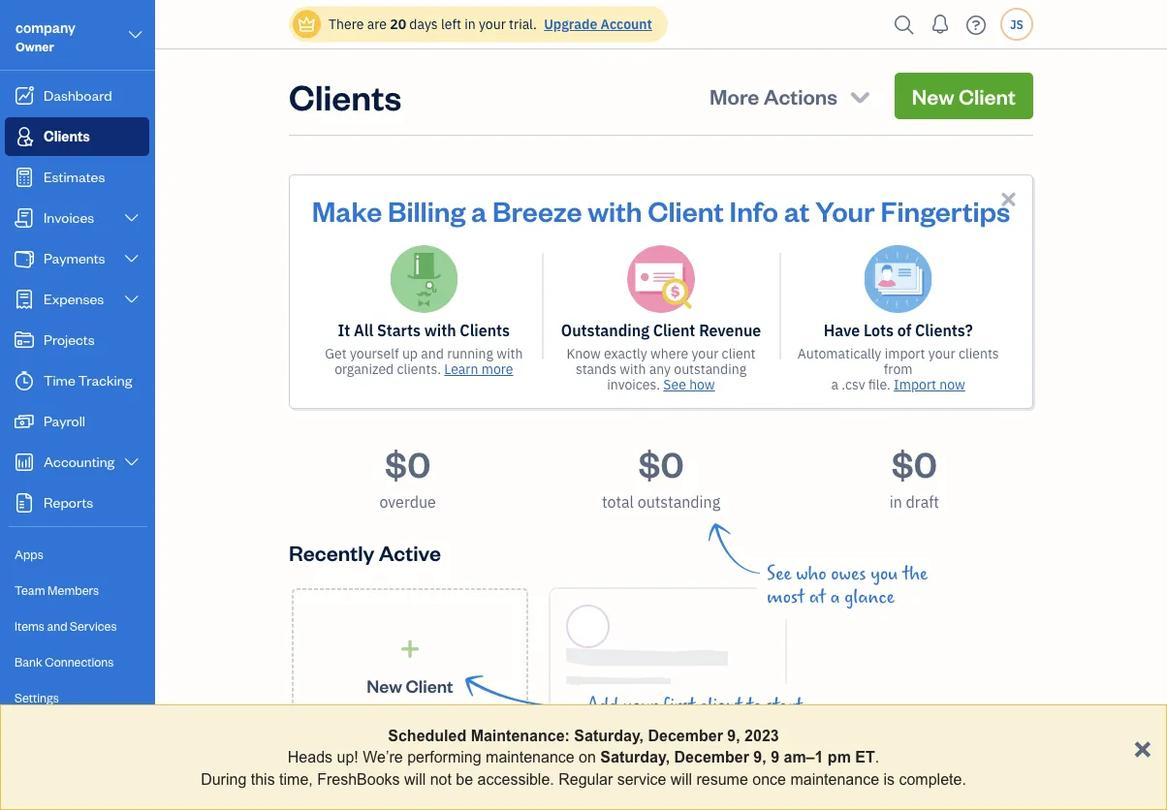 Task type: describe. For each thing, give the bounding box(es) containing it.
it all starts with clients image
[[390, 245, 458, 313]]

billing
[[388, 192, 466, 228]]

outstanding client revenue
[[561, 320, 761, 341]]

all
[[354, 320, 373, 341]]

there
[[329, 15, 364, 33]]

most
[[767, 586, 805, 608]]

heads
[[288, 749, 333, 766]]

estimate image
[[13, 168, 36, 187]]

there are 20 days left in your trial. upgrade account
[[329, 15, 652, 33]]

upgrade
[[544, 15, 597, 33]]

learn more
[[444, 360, 513, 378]]

0 vertical spatial chevron large down image
[[127, 23, 144, 47]]

go to help image
[[961, 10, 992, 39]]

.
[[875, 749, 879, 766]]

dashboard link
[[5, 77, 149, 115]]

timer image
[[13, 371, 36, 391]]

maintenance:
[[471, 727, 570, 744]]

how
[[689, 376, 715, 394]]

resume
[[696, 770, 748, 788]]

bank
[[15, 654, 42, 670]]

invoices.
[[607, 376, 660, 394]]

have
[[824, 320, 860, 341]]

company owner
[[16, 18, 76, 54]]

import
[[894, 376, 936, 394]]

active
[[379, 538, 441, 566]]

file.
[[868, 376, 891, 394]]

.csv
[[842, 376, 865, 394]]

accounting
[[44, 452, 115, 471]]

accessible.
[[477, 770, 554, 788]]

chevron large down image for payments
[[123, 251, 141, 267]]

report image
[[13, 493, 36, 513]]

scheduled
[[388, 727, 466, 744]]

exactly
[[604, 345, 647, 363]]

client up where
[[653, 320, 695, 341]]

a inside see who owes you the most at a glance
[[830, 586, 840, 608]]

up
[[402, 345, 418, 363]]

0 vertical spatial 9,
[[727, 727, 740, 744]]

0 vertical spatial maintenance
[[486, 749, 574, 766]]

payments
[[44, 249, 105, 267]]

see for see how
[[663, 376, 686, 394]]

draft
[[906, 492, 939, 512]]

and inside 'main' element
[[47, 618, 67, 634]]

0 vertical spatial in
[[464, 15, 476, 33]]

crown image
[[297, 14, 317, 34]]

estimates
[[44, 167, 105, 186]]

1 will from the left
[[404, 770, 426, 788]]

main element
[[0, 0, 204, 810]]

import
[[885, 345, 925, 363]]

more
[[710, 82, 759, 110]]

at inside see who owes you the most at a glance
[[809, 586, 826, 608]]

regular
[[559, 770, 613, 788]]

be
[[456, 770, 473, 788]]

0 vertical spatial new
[[912, 82, 954, 110]]

× button
[[1133, 729, 1152, 765]]

get
[[325, 345, 347, 363]]

starts
[[377, 320, 421, 341]]

client image
[[13, 127, 36, 146]]

your
[[815, 192, 875, 228]]

your for have
[[928, 345, 955, 363]]

upgrade account link
[[540, 15, 652, 33]]

js button
[[1000, 8, 1033, 41]]

dashboard image
[[13, 86, 36, 106]]

make
[[312, 192, 382, 228]]

a inside have lots of clients? automatically import your clients from a .csv file. import now
[[831, 376, 838, 394]]

settings
[[15, 690, 59, 706]]

clients inside clients link
[[44, 126, 90, 145]]

client down plus icon
[[406, 674, 453, 697]]

and inside get yourself up and running with organized clients.
[[421, 345, 444, 363]]

more actions
[[710, 82, 838, 110]]

yourself
[[350, 345, 399, 363]]

invoices
[[44, 208, 94, 226]]

fingertips
[[881, 192, 1010, 228]]

et
[[855, 749, 875, 766]]

this
[[251, 770, 275, 788]]

$0 for $0 total outstanding
[[638, 440, 684, 486]]

projects link
[[5, 321, 149, 360]]

search image
[[889, 10, 920, 39]]

performing
[[407, 749, 481, 766]]

your for there
[[479, 15, 506, 33]]

up!
[[337, 749, 358, 766]]

on
[[579, 749, 596, 766]]

reports
[[44, 493, 93, 511]]

outstanding
[[561, 320, 649, 341]]

team members link
[[5, 574, 149, 608]]

trial.
[[509, 15, 537, 33]]

know
[[567, 345, 601, 363]]

0 vertical spatial a
[[471, 192, 487, 228]]

services
[[70, 618, 117, 634]]

stands
[[576, 360, 616, 378]]

tracking
[[78, 371, 132, 389]]

1 vertical spatial december
[[674, 749, 749, 766]]

apps
[[15, 546, 43, 562]]

lots
[[864, 320, 894, 341]]

with right the breeze
[[588, 192, 642, 228]]

0 vertical spatial saturday,
[[574, 727, 644, 744]]

9
[[771, 749, 779, 766]]

time tracking link
[[5, 362, 149, 400]]

during
[[201, 770, 246, 788]]

have lots of clients? image
[[864, 245, 932, 313]]

organized
[[335, 360, 394, 378]]

js
[[1010, 16, 1024, 32]]

estimates link
[[5, 158, 149, 197]]

accounting link
[[5, 443, 149, 482]]

1 horizontal spatial clients
[[289, 73, 402, 119]]

client
[[722, 345, 756, 363]]

see for see who owes you the most at a glance
[[767, 563, 791, 584]]

2 horizontal spatial clients
[[460, 320, 510, 341]]

recently active
[[289, 538, 441, 566]]

left
[[441, 15, 461, 33]]

account
[[601, 15, 652, 33]]

see how
[[663, 376, 715, 394]]

clients link
[[5, 117, 149, 156]]

is
[[883, 770, 895, 788]]



Task type: vqa. For each thing, say whether or not it's contained in the screenshot.
Expenses link
yes



Task type: locate. For each thing, give the bounding box(es) containing it.
$0 inside the $0 total outstanding
[[638, 440, 684, 486]]

chevron large down image right 'accounting'
[[123, 455, 141, 470]]

1 horizontal spatial see
[[767, 563, 791, 584]]

with right running
[[497, 345, 523, 363]]

new down the notifications image
[[912, 82, 954, 110]]

payroll link
[[5, 402, 149, 441]]

0 vertical spatial clients
[[289, 73, 402, 119]]

2023
[[745, 727, 779, 744]]

0 horizontal spatial will
[[404, 770, 426, 788]]

get yourself up and running with organized clients.
[[325, 345, 523, 378]]

× dialog
[[0, 705, 1167, 810]]

with inside get yourself up and running with organized clients.
[[497, 345, 523, 363]]

with left any
[[620, 360, 646, 378]]

clients?
[[915, 320, 973, 341]]

at
[[784, 192, 810, 228], [809, 586, 826, 608]]

new client
[[912, 82, 1016, 110], [367, 674, 453, 697]]

$0 in draft
[[890, 440, 939, 512]]

new client link
[[894, 73, 1033, 119], [292, 588, 528, 748]]

1 horizontal spatial your
[[692, 345, 719, 363]]

0 vertical spatial new client link
[[894, 73, 1033, 119]]

client
[[959, 82, 1016, 110], [648, 192, 724, 228], [653, 320, 695, 341], [406, 674, 453, 697]]

scheduled maintenance: saturday, december 9, 2023 heads up! we're performing maintenance on saturday, december 9, 9 am–1 pm et . during this time, freshbooks will not be accessible. regular service will resume once maintenance is complete.
[[201, 727, 966, 788]]

bank connections
[[15, 654, 114, 670]]

0 vertical spatial and
[[421, 345, 444, 363]]

saturday, up on
[[574, 727, 644, 744]]

0 horizontal spatial new client link
[[292, 588, 528, 748]]

1 vertical spatial new client link
[[292, 588, 528, 748]]

service
[[617, 770, 666, 788]]

3 chevron large down image from the top
[[123, 292, 141, 307]]

pm
[[828, 749, 851, 766]]

see
[[663, 376, 686, 394], [767, 563, 791, 584]]

1 horizontal spatial in
[[890, 492, 902, 512]]

0 vertical spatial outstanding
[[674, 360, 746, 378]]

$0 down invoices.
[[638, 440, 684, 486]]

0 horizontal spatial your
[[479, 15, 506, 33]]

chevrondown image
[[847, 82, 873, 110]]

1 vertical spatial at
[[809, 586, 826, 608]]

project image
[[13, 331, 36, 350]]

1 horizontal spatial new client
[[912, 82, 1016, 110]]

your inside have lots of clients? automatically import your clients from a .csv file. import now
[[928, 345, 955, 363]]

0 vertical spatial new client
[[912, 82, 1016, 110]]

×
[[1133, 729, 1152, 765]]

1 horizontal spatial maintenance
[[790, 770, 879, 788]]

0 horizontal spatial 9,
[[727, 727, 740, 744]]

$0 total outstanding
[[602, 440, 720, 512]]

plus image
[[399, 639, 421, 659]]

items
[[15, 618, 45, 634]]

chevron large down image right payments
[[123, 251, 141, 267]]

maintenance down pm
[[790, 770, 879, 788]]

dashboard
[[44, 86, 112, 104]]

1 vertical spatial and
[[47, 618, 67, 634]]

bank connections link
[[5, 646, 149, 679]]

new down plus icon
[[367, 674, 402, 697]]

a
[[471, 192, 487, 228], [831, 376, 838, 394], [830, 586, 840, 608]]

at down who
[[809, 586, 826, 608]]

complete.
[[899, 770, 966, 788]]

$0 for $0 overdue
[[385, 440, 431, 486]]

recently
[[289, 538, 374, 566]]

your down clients?
[[928, 345, 955, 363]]

more actions button
[[700, 73, 883, 119]]

0 horizontal spatial $0
[[385, 440, 431, 486]]

see left how
[[663, 376, 686, 394]]

1 $0 from the left
[[385, 440, 431, 486]]

running
[[447, 345, 493, 363]]

time
[[44, 371, 75, 389]]

0 horizontal spatial new
[[367, 674, 402, 697]]

connections
[[45, 654, 114, 670]]

1 horizontal spatial and
[[421, 345, 444, 363]]

new client down go to help icon
[[912, 82, 1016, 110]]

2 horizontal spatial $0
[[891, 440, 937, 486]]

team
[[15, 582, 45, 598]]

your inside "know exactly where your client stands with any outstanding invoices."
[[692, 345, 719, 363]]

where
[[650, 345, 688, 363]]

clients.
[[397, 360, 441, 378]]

1 vertical spatial new client
[[367, 674, 453, 697]]

new client link up we're
[[292, 588, 528, 748]]

your up how
[[692, 345, 719, 363]]

breeze
[[492, 192, 582, 228]]

know exactly where your client stands with any outstanding invoices.
[[567, 345, 756, 394]]

1 vertical spatial chevron large down image
[[123, 455, 141, 470]]

1 vertical spatial maintenance
[[790, 770, 879, 788]]

money image
[[13, 412, 36, 431]]

2 vertical spatial chevron large down image
[[123, 292, 141, 307]]

0 horizontal spatial see
[[663, 376, 686, 394]]

1 vertical spatial in
[[890, 492, 902, 512]]

saturday, up service
[[600, 749, 670, 766]]

expense image
[[13, 290, 36, 309]]

expenses
[[44, 289, 104, 308]]

1 vertical spatial a
[[831, 376, 838, 394]]

outstanding down revenue
[[674, 360, 746, 378]]

new client down plus icon
[[367, 674, 453, 697]]

chevron large down image for expenses
[[123, 292, 141, 307]]

chevron large down image for invoices
[[123, 210, 141, 226]]

clients down the dashboard link
[[44, 126, 90, 145]]

total
[[602, 492, 634, 512]]

1 vertical spatial outstanding
[[637, 492, 720, 512]]

clients up running
[[460, 320, 510, 341]]

make billing a breeze with client info at your fingertips
[[312, 192, 1010, 228]]

0 vertical spatial at
[[784, 192, 810, 228]]

new client link down go to help icon
[[894, 73, 1033, 119]]

with inside "know exactly where your client stands with any outstanding invoices."
[[620, 360, 646, 378]]

1 vertical spatial saturday,
[[600, 749, 670, 766]]

1 horizontal spatial will
[[671, 770, 692, 788]]

saturday,
[[574, 727, 644, 744], [600, 749, 670, 766]]

2 will from the left
[[671, 770, 692, 788]]

actions
[[763, 82, 838, 110]]

owes
[[831, 563, 866, 584]]

see inside see who owes you the most at a glance
[[767, 563, 791, 584]]

0 vertical spatial chevron large down image
[[123, 210, 141, 226]]

new
[[912, 82, 954, 110], [367, 674, 402, 697]]

at right info
[[784, 192, 810, 228]]

in inside $0 in draft
[[890, 492, 902, 512]]

will
[[404, 770, 426, 788], [671, 770, 692, 788]]

chevron large down image inside accounting link
[[123, 455, 141, 470]]

chevron large down image right expenses
[[123, 292, 141, 307]]

1 horizontal spatial 9,
[[753, 749, 766, 766]]

chart image
[[13, 453, 36, 472]]

notifications image
[[925, 5, 956, 44]]

items and services link
[[5, 610, 149, 644]]

1 vertical spatial new
[[367, 674, 402, 697]]

maintenance down 'maintenance:'
[[486, 749, 574, 766]]

2 $0 from the left
[[638, 440, 684, 486]]

the
[[903, 563, 928, 584]]

client left info
[[648, 192, 724, 228]]

not
[[430, 770, 452, 788]]

3 $0 from the left
[[891, 440, 937, 486]]

9, left 2023
[[727, 727, 740, 744]]

invoices link
[[5, 199, 149, 237]]

0 horizontal spatial and
[[47, 618, 67, 634]]

and right the items
[[47, 618, 67, 634]]

glance
[[844, 586, 894, 608]]

am–1
[[784, 749, 823, 766]]

invoice image
[[13, 208, 36, 228]]

time,
[[279, 770, 313, 788]]

in right left
[[464, 15, 476, 33]]

in left draft
[[890, 492, 902, 512]]

$0 inside $0 in draft
[[891, 440, 937, 486]]

outstanding right total
[[637, 492, 720, 512]]

0 horizontal spatial clients
[[44, 126, 90, 145]]

your
[[479, 15, 506, 33], [692, 345, 719, 363], [928, 345, 955, 363]]

$0 inside $0 overdue
[[385, 440, 431, 486]]

2 vertical spatial clients
[[460, 320, 510, 341]]

$0 up the overdue
[[385, 440, 431, 486]]

payment image
[[13, 249, 36, 268]]

1 vertical spatial chevron large down image
[[123, 251, 141, 267]]

0 vertical spatial december
[[648, 727, 723, 744]]

will right service
[[671, 770, 692, 788]]

owner
[[16, 38, 54, 54]]

time tracking
[[44, 371, 132, 389]]

chevron large down image up the dashboard link
[[127, 23, 144, 47]]

see up most
[[767, 563, 791, 584]]

2 chevron large down image from the top
[[123, 251, 141, 267]]

close image
[[997, 188, 1020, 210]]

20
[[390, 15, 406, 33]]

settings link
[[5, 681, 149, 715]]

once
[[752, 770, 786, 788]]

clients
[[289, 73, 402, 119], [44, 126, 90, 145], [460, 320, 510, 341]]

are
[[367, 15, 387, 33]]

1 horizontal spatial new
[[912, 82, 954, 110]]

a down owes
[[830, 586, 840, 608]]

a right the billing
[[471, 192, 487, 228]]

chevron large down image inside expenses link
[[123, 292, 141, 307]]

outstanding client revenue image
[[627, 245, 695, 313]]

1 vertical spatial clients
[[44, 126, 90, 145]]

1 horizontal spatial new client link
[[894, 73, 1033, 119]]

chevron large down image
[[127, 23, 144, 47], [123, 455, 141, 470]]

client down go to help icon
[[959, 82, 1016, 110]]

$0
[[385, 440, 431, 486], [638, 440, 684, 486], [891, 440, 937, 486]]

1 vertical spatial see
[[767, 563, 791, 584]]

outstanding inside the $0 total outstanding
[[637, 492, 720, 512]]

of
[[897, 320, 911, 341]]

revenue
[[699, 320, 761, 341]]

0 horizontal spatial in
[[464, 15, 476, 33]]

chevron large down image
[[123, 210, 141, 226], [123, 251, 141, 267], [123, 292, 141, 307]]

a left .csv
[[831, 376, 838, 394]]

payments link
[[5, 239, 149, 278]]

outstanding inside "know exactly where your client stands with any outstanding invoices."
[[674, 360, 746, 378]]

2 horizontal spatial your
[[928, 345, 955, 363]]

and right up
[[421, 345, 444, 363]]

your left trial.
[[479, 15, 506, 33]]

items and services
[[15, 618, 117, 634]]

1 vertical spatial 9,
[[753, 749, 766, 766]]

2 vertical spatial a
[[830, 586, 840, 608]]

1 horizontal spatial $0
[[638, 440, 684, 486]]

$0 up draft
[[891, 440, 937, 486]]

0 horizontal spatial new client
[[367, 674, 453, 697]]

0 horizontal spatial maintenance
[[486, 749, 574, 766]]

$0 for $0 in draft
[[891, 440, 937, 486]]

$0 overdue
[[379, 440, 436, 512]]

9, left 9
[[753, 749, 766, 766]]

it
[[338, 320, 350, 341]]

payroll
[[44, 411, 85, 430]]

chevron large down image right invoices
[[123, 210, 141, 226]]

expenses link
[[5, 280, 149, 319]]

1 chevron large down image from the top
[[123, 210, 141, 226]]

with up get yourself up and running with organized clients.
[[424, 320, 456, 341]]

and
[[421, 345, 444, 363], [47, 618, 67, 634]]

december
[[648, 727, 723, 744], [674, 749, 749, 766]]

you
[[871, 563, 898, 584]]

chevron large down image inside payments link
[[123, 251, 141, 267]]

clients down there
[[289, 73, 402, 119]]

0 vertical spatial see
[[663, 376, 686, 394]]

will left not
[[404, 770, 426, 788]]



